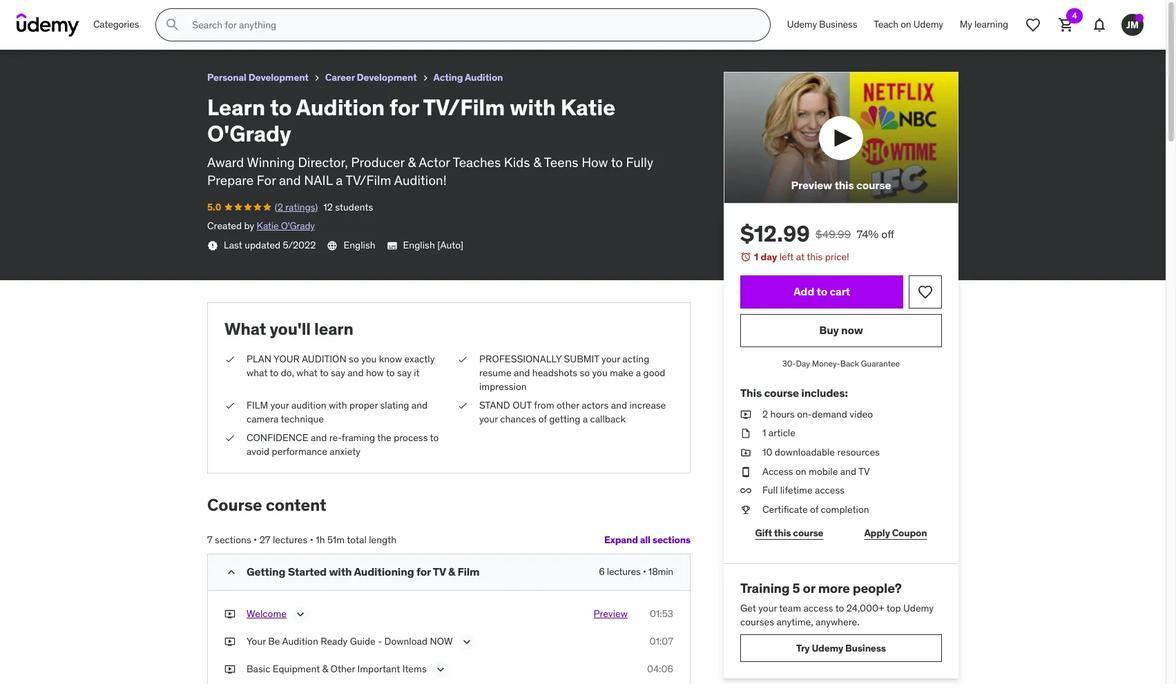 Task type: locate. For each thing, give the bounding box(es) containing it.
learning
[[974, 18, 1008, 31]]

a
[[336, 172, 343, 189], [636, 367, 641, 379], [583, 413, 588, 425]]

you inside professionally submit your acting resume and headshots so you make a good impression
[[592, 367, 608, 379]]

to up the anywhere.
[[835, 602, 844, 615]]

xsmall image left 10
[[740, 446, 751, 460]]

and left re-
[[311, 432, 327, 444]]

students down learn to audition for tv/film with katie o'grady
[[102, 24, 140, 36]]

0 horizontal spatial show lecture description image
[[293, 608, 307, 622]]

access down mobile at bottom right
[[815, 484, 845, 497]]

1 horizontal spatial so
[[580, 367, 590, 379]]

access on mobile and tv
[[762, 465, 870, 478]]

0 vertical spatial a
[[336, 172, 343, 189]]

to down personal development link
[[270, 93, 292, 121]]

30-
[[782, 358, 796, 369]]

your up "courses"
[[758, 602, 777, 615]]

1 left article
[[762, 427, 766, 440]]

0 vertical spatial this
[[835, 178, 854, 192]]

2 horizontal spatial a
[[636, 367, 641, 379]]

avoid
[[247, 445, 270, 458]]

2 vertical spatial a
[[583, 413, 588, 425]]

0 vertical spatial o'grady
[[220, 6, 263, 20]]

full lifetime access
[[762, 484, 845, 497]]

on right teach
[[901, 18, 911, 31]]

course for gift this course
[[793, 527, 823, 539]]

process
[[394, 432, 428, 444]]

5/2022
[[283, 239, 316, 251]]

certificate of completion
[[762, 503, 869, 516]]

katie inside learn to audition for tv/film with katie o'grady award winning director, producer & actor teaches kids & teens how to fully prepare for and nail a tv/film audition!
[[561, 93, 615, 121]]

with up kids
[[510, 93, 556, 121]]

0 vertical spatial tv/film
[[120, 6, 162, 20]]

0 vertical spatial preview
[[791, 178, 832, 192]]

expand all sections
[[604, 534, 691, 546]]

2 sections from the left
[[652, 534, 691, 546]]

12 students down "nail"
[[323, 201, 373, 213]]

0 horizontal spatial this
[[774, 527, 791, 539]]

xsmall image left avoid
[[224, 432, 235, 445]]

(2 ratings) left categories dropdown button
[[41, 24, 84, 36]]

to inside training 5 or more people? get your team access to 24,000+ top udemy courses anytime, anywhere.
[[835, 602, 844, 615]]

and down resources
[[840, 465, 856, 478]]

24,000+
[[847, 602, 884, 615]]

development right career
[[357, 71, 417, 84]]

• left 1h 51m
[[310, 533, 313, 546]]

0 vertical spatial (2 ratings)
[[41, 24, 84, 36]]

of down full lifetime access
[[810, 503, 819, 516]]

you up how at bottom left
[[361, 353, 377, 366]]

kids
[[504, 154, 530, 170]]

callback
[[590, 413, 626, 425]]

slating
[[380, 399, 409, 412]]

development for personal development
[[248, 71, 309, 84]]

course content
[[207, 494, 326, 516]]

of down from in the left of the page
[[538, 413, 547, 425]]

1 english from the left
[[343, 239, 375, 251]]

add to wishlist image
[[917, 284, 934, 300]]

camera
[[247, 413, 279, 425]]

show lecture description image right now
[[460, 636, 474, 649]]

a inside learn to audition for tv/film with katie o'grady award winning director, producer & actor teaches kids & teens how to fully prepare for and nail a tv/film audition!
[[336, 172, 343, 189]]

access down or
[[803, 602, 833, 615]]

with inside learn to audition for tv/film with katie o'grady award winning director, producer & actor teaches kids & teens how to fully prepare for and nail a tv/film audition!
[[510, 93, 556, 121]]

to down know
[[386, 367, 395, 379]]

1 vertical spatial ratings)
[[285, 201, 318, 213]]

1 horizontal spatial show lecture description image
[[460, 636, 474, 649]]

2 english from the left
[[403, 239, 435, 251]]

& right kids
[[533, 154, 541, 170]]

apply coupon button
[[849, 520, 942, 547]]

0 vertical spatial for
[[103, 6, 118, 20]]

lectures right 27 at bottom left
[[273, 533, 308, 546]]

tv down resources
[[858, 465, 870, 478]]

0 horizontal spatial you
[[361, 353, 377, 366]]

1h 51m
[[316, 533, 345, 546]]

10 downloadable resources
[[762, 446, 880, 459]]

0 vertical spatial of
[[538, 413, 547, 425]]

1 horizontal spatial preview
[[791, 178, 832, 192]]

students up course language icon
[[335, 201, 373, 213]]

of inside stand out from other actors and increase your chances of getting a callback
[[538, 413, 547, 425]]

o'grady
[[220, 6, 263, 20], [207, 120, 291, 148], [281, 220, 315, 232]]

content
[[266, 494, 326, 516]]

0 vertical spatial 12 students
[[90, 24, 140, 36]]

1 horizontal spatial (2
[[275, 201, 283, 213]]

2 what from the left
[[297, 367, 318, 379]]

your inside film your audition with proper slating and camera technique
[[270, 399, 289, 412]]

0 horizontal spatial tv
[[433, 565, 446, 579]]

winning
[[247, 154, 295, 170]]

english right closed captions icon
[[403, 239, 435, 251]]

on
[[901, 18, 911, 31], [796, 465, 806, 478]]

show lecture description image
[[293, 608, 307, 622], [460, 636, 474, 649]]

0 vertical spatial 12
[[90, 24, 99, 36]]

1 vertical spatial o'grady
[[207, 120, 291, 148]]

udemy inside 'link'
[[812, 642, 843, 655]]

5.0
[[11, 24, 25, 36], [207, 201, 221, 213]]

sections
[[215, 533, 251, 546], [652, 534, 691, 546]]

anxiety
[[330, 445, 361, 458]]

this inside button
[[835, 178, 854, 192]]

12 down learn to audition for tv/film with katie o'grady
[[90, 24, 99, 36]]

the
[[377, 432, 391, 444]]

0 horizontal spatial so
[[349, 353, 359, 366]]

1 vertical spatial this
[[807, 251, 823, 263]]

off
[[881, 227, 894, 241]]

business
[[819, 18, 857, 31], [845, 642, 886, 655]]

1 vertical spatial access
[[803, 602, 833, 615]]

1 horizontal spatial students
[[335, 201, 373, 213]]

2 vertical spatial this
[[774, 527, 791, 539]]

course inside gift this course link
[[793, 527, 823, 539]]

1 horizontal spatial 1
[[762, 427, 766, 440]]

0 horizontal spatial of
[[538, 413, 547, 425]]

and inside film your audition with proper slating and camera technique
[[411, 399, 428, 412]]

0 horizontal spatial 5.0
[[11, 24, 25, 36]]

students
[[102, 24, 140, 36], [335, 201, 373, 213]]

0 horizontal spatial tv/film
[[120, 6, 162, 20]]

o'grady up personal on the left of the page
[[220, 6, 263, 20]]

0 vertical spatial (2
[[41, 24, 50, 36]]

katie right submit search image in the left top of the page
[[190, 6, 218, 20]]

for left submit search image in the left top of the page
[[103, 6, 118, 20]]

xsmall image for confidence and re-framing the process to avoid performance anxiety
[[224, 432, 235, 445]]

1 vertical spatial students
[[335, 201, 373, 213]]

this right the gift
[[774, 527, 791, 539]]

xsmall image left plan
[[224, 353, 235, 367]]

and down "professionally"
[[514, 367, 530, 379]]

career development
[[325, 71, 417, 84]]

7 sections • 27 lectures • 1h 51m total length
[[207, 533, 396, 546]]

english [auto]
[[403, 239, 463, 251]]

and left how at bottom left
[[348, 367, 364, 379]]

framing
[[342, 432, 375, 444]]

re-
[[329, 432, 342, 444]]

0 horizontal spatial (2
[[41, 24, 50, 36]]

audition inside learn to audition for tv/film with katie o'grady award winning director, producer & actor teaches kids & teens how to fully prepare for and nail a tv/film audition!
[[296, 93, 385, 121]]

xsmall image for 10 downloadable resources
[[740, 446, 751, 460]]

prepare
[[207, 172, 254, 189]]

teach on udemy
[[874, 18, 943, 31]]

udemy inside "link"
[[913, 18, 943, 31]]

1 right alarm icon
[[754, 251, 758, 263]]

0 horizontal spatial say
[[331, 367, 345, 379]]

2 horizontal spatial this
[[835, 178, 854, 192]]

on up full lifetime access
[[796, 465, 806, 478]]

show lecture description image for preview
[[293, 608, 307, 622]]

xsmall image left certificate
[[740, 503, 751, 517]]

0 vertical spatial so
[[349, 353, 359, 366]]

xsmall image left welcome at the bottom of the page
[[224, 608, 235, 621]]

preview up $12.99 $49.99 74% off
[[791, 178, 832, 192]]

with right categories
[[164, 6, 188, 20]]

1 development from the left
[[248, 71, 309, 84]]

for down 'career development' link
[[390, 93, 419, 121]]

so inside plan your audition so you know exactly what to do, what to say and how to say it
[[349, 353, 359, 366]]

to
[[43, 6, 54, 20], [270, 93, 292, 121], [611, 154, 623, 170], [817, 285, 827, 299], [270, 367, 279, 379], [320, 367, 329, 379], [386, 367, 395, 379], [430, 432, 439, 444], [835, 602, 844, 615]]

and right slating
[[411, 399, 428, 412]]

course inside preview this course button
[[856, 178, 891, 192]]

1 horizontal spatial •
[[310, 533, 313, 546]]

what down plan
[[247, 367, 268, 379]]

and inside professionally submit your acting resume and headshots so you make a good impression
[[514, 367, 530, 379]]

audition for learn to audition for tv/film with katie o'grady award winning director, producer & actor teaches kids & teens how to fully prepare for and nail a tv/film audition!
[[296, 93, 385, 121]]

course down certificate of completion
[[793, 527, 823, 539]]

to right how
[[611, 154, 623, 170]]

1 horizontal spatial sections
[[652, 534, 691, 546]]

a inside stand out from other actors and increase your chances of getting a callback
[[583, 413, 588, 425]]

this
[[835, 178, 854, 192], [807, 251, 823, 263], [774, 527, 791, 539]]

a down actors
[[583, 413, 588, 425]]

2 vertical spatial course
[[793, 527, 823, 539]]

2 say from the left
[[397, 367, 412, 379]]

jm link
[[1116, 8, 1149, 41]]

your inside stand out from other actors and increase your chances of getting a callback
[[479, 413, 498, 425]]

katie right by at the left top
[[257, 220, 279, 232]]

lifetime
[[780, 484, 813, 497]]

1 vertical spatial 12
[[323, 201, 333, 213]]

xsmall image left basic
[[224, 663, 235, 677]]

1 horizontal spatial lectures
[[607, 566, 641, 578]]

xsmall image
[[420, 73, 431, 84], [207, 240, 218, 251], [224, 399, 235, 413], [740, 427, 751, 441], [740, 446, 751, 460], [740, 465, 751, 479], [740, 484, 751, 498], [224, 608, 235, 621], [224, 636, 235, 649]]

buy
[[819, 323, 839, 337]]

1 what from the left
[[247, 367, 268, 379]]

1 vertical spatial katie
[[561, 93, 615, 121]]

1 vertical spatial 12 students
[[323, 201, 373, 213]]

1 vertical spatial learn
[[207, 93, 265, 121]]

so right audition
[[349, 353, 359, 366]]

o'grady up 5/2022
[[281, 220, 315, 232]]

sections inside dropdown button
[[652, 534, 691, 546]]

xsmall image left stand
[[457, 399, 468, 413]]

30-day money-back guarantee
[[782, 358, 900, 369]]

learn for learn to audition for tv/film with katie o'grady
[[11, 6, 40, 20]]

tv/film down acting audition link
[[423, 93, 505, 121]]

personal
[[207, 71, 246, 84]]

learn inside learn to audition for tv/film with katie o'grady award winning director, producer & actor teaches kids & teens how to fully prepare for and nail a tv/film audition!
[[207, 93, 265, 121]]

xsmall image left access
[[740, 465, 751, 479]]

what right do,
[[297, 367, 318, 379]]

alarm image
[[740, 252, 751, 263]]

development right personal on the left of the page
[[248, 71, 309, 84]]

nail
[[304, 172, 333, 189]]

1 vertical spatial on
[[796, 465, 806, 478]]

preview for preview this course
[[791, 178, 832, 192]]

0 vertical spatial show lecture description image
[[293, 608, 307, 622]]

a down the acting
[[636, 367, 641, 379]]

0 vertical spatial learn
[[11, 6, 40, 20]]

apply coupon
[[864, 527, 927, 539]]

1 horizontal spatial what
[[297, 367, 318, 379]]

demand
[[812, 408, 847, 420]]

10
[[762, 446, 772, 459]]

you inside plan your audition so you know exactly what to do, what to say and how to say it
[[361, 353, 377, 366]]

shopping cart with 4 items image
[[1058, 17, 1075, 33]]

• left the 18min
[[643, 566, 646, 578]]

0 vertical spatial 1
[[754, 251, 758, 263]]

1 horizontal spatial you
[[592, 367, 608, 379]]

stand
[[479, 399, 510, 412]]

and inside stand out from other actors and increase your chances of getting a callback
[[611, 399, 627, 412]]

full
[[762, 484, 778, 497]]

course for preview this course
[[856, 178, 891, 192]]

lectures right 6
[[607, 566, 641, 578]]

xsmall image left last
[[207, 240, 218, 251]]

1 for 1 day left at this price!
[[754, 251, 758, 263]]

1 vertical spatial (2 ratings)
[[275, 201, 318, 213]]

show lecture description image for 01:07
[[460, 636, 474, 649]]

business left teach
[[819, 18, 857, 31]]

submit search image
[[165, 17, 181, 33]]

try udemy business
[[796, 642, 886, 655]]

your up make
[[602, 353, 620, 366]]

1 horizontal spatial a
[[583, 413, 588, 425]]

getting
[[247, 565, 286, 579]]

katie up how
[[561, 93, 615, 121]]

gift this course link
[[740, 520, 838, 547]]

basic equipment & other important items
[[247, 663, 427, 676]]

from
[[534, 399, 554, 412]]

on-
[[797, 408, 812, 420]]

professionally
[[479, 353, 562, 366]]

show lecture description image right welcome at the bottom of the page
[[293, 608, 307, 622]]

1 vertical spatial 1
[[762, 427, 766, 440]]

english for english [auto]
[[403, 239, 435, 251]]

tv/film down producer
[[345, 172, 391, 189]]

film your audition with proper slating and camera technique
[[247, 399, 428, 425]]

my learning link
[[952, 8, 1017, 41]]

what
[[224, 318, 266, 339]]

o'grady inside learn to audition for tv/film with katie o'grady award winning director, producer & actor teaches kids & teens how to fully prepare for and nail a tv/film audition!
[[207, 120, 291, 148]]

o'grady up winning
[[207, 120, 291, 148]]

0 horizontal spatial students
[[102, 24, 140, 36]]

& left other
[[322, 663, 328, 676]]

0 horizontal spatial what
[[247, 367, 268, 379]]

on inside "link"
[[901, 18, 911, 31]]

0 vertical spatial 5.0
[[11, 24, 25, 36]]

video
[[850, 408, 873, 420]]

1 vertical spatial a
[[636, 367, 641, 379]]

1 vertical spatial tv/film
[[423, 93, 505, 121]]

your down stand
[[479, 413, 498, 425]]

2 vertical spatial katie
[[257, 220, 279, 232]]

business down the anywhere.
[[845, 642, 886, 655]]

12 students down learn to audition for tv/film with katie o'grady
[[90, 24, 140, 36]]

preview this course
[[791, 178, 891, 192]]

tv left film
[[433, 565, 446, 579]]

ratings) up katie o'grady link
[[285, 201, 318, 213]]

0 vertical spatial on
[[901, 18, 911, 31]]

0 vertical spatial lectures
[[273, 533, 308, 546]]

audition for your be audition ready guide - download now
[[282, 636, 318, 648]]

audition
[[56, 6, 101, 20], [465, 71, 503, 84], [296, 93, 385, 121], [282, 636, 318, 648]]

anytime,
[[777, 616, 813, 628]]

0 horizontal spatial 1
[[754, 251, 758, 263]]

technique
[[281, 413, 324, 425]]

training
[[740, 580, 790, 597]]

and up callback
[[611, 399, 627, 412]]

0 horizontal spatial learn
[[11, 6, 40, 20]]

to right the process
[[430, 432, 439, 444]]

1 say from the left
[[331, 367, 345, 379]]

course up 74%
[[856, 178, 891, 192]]

1 vertical spatial lectures
[[607, 566, 641, 578]]

o'grady for learn to audition for tv/film with katie o'grady
[[220, 6, 263, 20]]

this right at on the top of the page
[[807, 251, 823, 263]]

xsmall image left resume
[[457, 353, 468, 367]]

• left 27 at bottom left
[[254, 533, 257, 546]]

preview down 6
[[594, 608, 628, 620]]

0 horizontal spatial katie
[[190, 6, 218, 20]]

0 vertical spatial you
[[361, 353, 377, 366]]

2 development from the left
[[357, 71, 417, 84]]

so down submit
[[580, 367, 590, 379]]

1 horizontal spatial 5.0
[[207, 201, 221, 213]]

course up hours at the bottom of the page
[[764, 386, 799, 400]]

0 horizontal spatial a
[[336, 172, 343, 189]]

out
[[513, 399, 532, 412]]

0 horizontal spatial ratings)
[[52, 24, 84, 36]]

2 horizontal spatial tv/film
[[423, 93, 505, 121]]

xsmall image left 1 article
[[740, 427, 751, 441]]

learn to audition for tv/film with katie o'grady
[[11, 6, 263, 20]]

0 vertical spatial course
[[856, 178, 891, 192]]

0 horizontal spatial •
[[254, 533, 257, 546]]

1 horizontal spatial tv/film
[[345, 172, 391, 189]]

1 horizontal spatial ratings)
[[285, 201, 318, 213]]

04:06
[[647, 663, 673, 676]]

• for 6
[[643, 566, 646, 578]]

1 vertical spatial for
[[390, 93, 419, 121]]

katie for learn to audition for tv/film with katie o'grady
[[190, 6, 218, 20]]

with left proper
[[329, 399, 347, 412]]

your up camera
[[270, 399, 289, 412]]

1 vertical spatial business
[[845, 642, 886, 655]]

udemy business
[[787, 18, 857, 31]]

1 horizontal spatial tv
[[858, 465, 870, 478]]

1 horizontal spatial on
[[901, 18, 911, 31]]

tv
[[858, 465, 870, 478], [433, 565, 446, 579]]

0 horizontal spatial sections
[[215, 533, 251, 546]]

and right for
[[279, 172, 301, 189]]

on for access
[[796, 465, 806, 478]]

1 vertical spatial you
[[592, 367, 608, 379]]

for right auditioning
[[416, 565, 431, 579]]

2 vertical spatial for
[[416, 565, 431, 579]]

tv/film for learn to audition for tv/film with katie o'grady
[[120, 6, 162, 20]]

1 horizontal spatial of
[[810, 503, 819, 516]]

0 vertical spatial ratings)
[[52, 24, 84, 36]]

0 horizontal spatial on
[[796, 465, 806, 478]]

• for 7
[[254, 533, 257, 546]]

1 horizontal spatial development
[[357, 71, 417, 84]]

xsmall image for access on mobile and tv
[[740, 465, 751, 479]]

preview inside button
[[791, 178, 832, 192]]

0 vertical spatial business
[[819, 18, 857, 31]]

what
[[247, 367, 268, 379], [297, 367, 318, 379]]

wishlist image
[[1025, 17, 1041, 33]]

say down audition
[[331, 367, 345, 379]]

xsmall image
[[311, 73, 322, 84], [224, 353, 235, 367], [457, 353, 468, 367], [457, 399, 468, 413], [740, 408, 751, 422], [224, 432, 235, 445], [740, 503, 751, 517], [224, 663, 235, 677]]

for for learn to audition for tv/film with katie o'grady
[[103, 6, 118, 20]]

tv/film left submit search image in the left top of the page
[[120, 6, 162, 20]]

01:53
[[650, 608, 673, 620]]

to left "cart"
[[817, 285, 827, 299]]

xsmall image for 1 article
[[740, 427, 751, 441]]

for inside learn to audition for tv/film with katie o'grady award winning director, producer & actor teaches kids & teens how to fully prepare for and nail a tv/film audition!
[[390, 93, 419, 121]]

with
[[164, 6, 188, 20], [510, 93, 556, 121], [329, 399, 347, 412], [329, 565, 352, 579]]

0 horizontal spatial development
[[248, 71, 309, 84]]

xsmall image left 2
[[740, 408, 751, 422]]

0 vertical spatial students
[[102, 24, 140, 36]]

xsmall image for plan your audition so you know exactly what to do, what to say and how to say it
[[224, 353, 235, 367]]

say left it
[[397, 367, 412, 379]]

started
[[288, 565, 327, 579]]

this up $49.99
[[835, 178, 854, 192]]

1 horizontal spatial say
[[397, 367, 412, 379]]



Task type: describe. For each thing, give the bounding box(es) containing it.
do,
[[281, 367, 294, 379]]

categories
[[93, 18, 139, 31]]

gift this course
[[755, 527, 823, 539]]

xsmall image for professionally submit your acting resume and headshots so you make a good impression
[[457, 353, 468, 367]]

professionally submit your acting resume and headshots so you make a good impression
[[479, 353, 665, 393]]

1 horizontal spatial this
[[807, 251, 823, 263]]

access
[[762, 465, 793, 478]]

add to cart
[[793, 285, 850, 299]]

your inside professionally submit your acting resume and headshots so you make a good impression
[[602, 353, 620, 366]]

to down audition
[[320, 367, 329, 379]]

make
[[610, 367, 634, 379]]

xsmall image for last updated 5/2022
[[207, 240, 218, 251]]

27
[[259, 533, 270, 546]]

business inside 'link'
[[845, 642, 886, 655]]

total
[[347, 533, 367, 546]]

my
[[960, 18, 972, 31]]

submit
[[564, 353, 599, 366]]

career development link
[[325, 69, 417, 86]]

access inside training 5 or more people? get your team access to 24,000+ top udemy courses anytime, anywhere.
[[803, 602, 833, 615]]

courses
[[740, 616, 774, 628]]

for for learn to audition for tv/film with katie o'grady award winning director, producer & actor teaches kids & teens how to fully prepare for and nail a tv/film audition!
[[390, 93, 419, 121]]

categories button
[[85, 8, 147, 41]]

and inside plan your audition so you know exactly what to do, what to say and how to say it
[[348, 367, 364, 379]]

proper
[[349, 399, 378, 412]]

career
[[325, 71, 355, 84]]

buy now
[[819, 323, 863, 337]]

udemy image
[[17, 13, 79, 37]]

so inside professionally submit your acting resume and headshots so you make a good impression
[[580, 367, 590, 379]]

tv/film for learn to audition for tv/film with katie o'grady award winning director, producer & actor teaches kids & teens how to fully prepare for and nail a tv/film audition!
[[423, 93, 505, 121]]

now
[[841, 323, 863, 337]]

with right started in the bottom of the page
[[329, 565, 352, 579]]

at
[[796, 251, 805, 263]]

o'grady for learn to audition for tv/film with katie o'grady award winning director, producer & actor teaches kids & teens how to fully prepare for and nail a tv/film audition!
[[207, 120, 291, 148]]

learn for learn to audition for tv/film with katie o'grady award winning director, producer & actor teaches kids & teens how to fully prepare for and nail a tv/film audition!
[[207, 93, 265, 121]]

now
[[430, 636, 453, 648]]

auditioning
[[354, 565, 414, 579]]

film
[[247, 399, 268, 412]]

try udemy business link
[[740, 635, 942, 663]]

this for gift
[[774, 527, 791, 539]]

preview for preview
[[594, 608, 628, 620]]

this for preview
[[835, 178, 854, 192]]

day
[[761, 251, 777, 263]]

length
[[369, 533, 396, 546]]

resume
[[479, 367, 512, 379]]

your inside training 5 or more people? get your team access to 24,000+ top udemy courses anytime, anywhere.
[[758, 602, 777, 615]]

fully
[[626, 154, 653, 170]]

& up audition!
[[408, 154, 416, 170]]

2 vertical spatial tv/film
[[345, 172, 391, 189]]

0 horizontal spatial lectures
[[273, 533, 308, 546]]

& left film
[[448, 565, 455, 579]]

confidence
[[247, 432, 308, 444]]

xsmall image for certificate of completion
[[740, 503, 751, 517]]

1 vertical spatial tv
[[433, 565, 446, 579]]

1 sections from the left
[[215, 533, 251, 546]]

top
[[887, 602, 901, 615]]

award
[[207, 154, 244, 170]]

closed captions image
[[386, 240, 398, 251]]

audition
[[302, 353, 346, 366]]

to left do,
[[270, 367, 279, 379]]

certificate
[[762, 503, 808, 516]]

a inside professionally submit your acting resume and headshots so you make a good impression
[[636, 367, 641, 379]]

actors
[[582, 399, 609, 412]]

$12.99 $49.99 74% off
[[740, 220, 894, 248]]

udemy business link
[[779, 8, 866, 41]]

2 vertical spatial o'grady
[[281, 220, 315, 232]]

important
[[357, 663, 400, 676]]

and inside confidence and re-framing the process to avoid performance anxiety
[[311, 432, 327, 444]]

back
[[840, 358, 859, 369]]

udemy inside training 5 or more people? get your team access to 24,000+ top udemy courses anytime, anywhere.
[[903, 602, 934, 615]]

on for teach
[[901, 18, 911, 31]]

plan your audition so you know exactly what to do, what to say and how to say it
[[247, 353, 435, 379]]

you'll
[[270, 318, 311, 339]]

team
[[779, 602, 801, 615]]

your
[[273, 353, 300, 366]]

buy now button
[[740, 314, 942, 347]]

what you'll learn
[[224, 318, 353, 339]]

you have alerts image
[[1135, 14, 1144, 22]]

6
[[599, 566, 605, 578]]

audition for learn to audition for tv/film with katie o'grady
[[56, 6, 101, 20]]

to inside button
[[817, 285, 827, 299]]

1 article
[[762, 427, 796, 440]]

1 for 1 article
[[762, 427, 766, 440]]

guide
[[350, 636, 376, 648]]

xsmall image for full lifetime access
[[740, 484, 751, 498]]

audition
[[291, 399, 326, 412]]

01:07
[[650, 636, 673, 648]]

expand
[[604, 534, 638, 546]]

created
[[207, 220, 242, 232]]

xsmall image left your
[[224, 636, 235, 649]]

how
[[366, 367, 384, 379]]

small image
[[224, 566, 238, 580]]

1 horizontal spatial katie
[[257, 220, 279, 232]]

74%
[[857, 227, 879, 241]]

2
[[762, 408, 768, 420]]

katie for learn to audition for tv/film with katie o'grady award winning director, producer & actor teaches kids & teens how to fully prepare for and nail a tv/film audition!
[[561, 93, 615, 121]]

0 vertical spatial tv
[[858, 465, 870, 478]]

confidence and re-framing the process to avoid performance anxiety
[[247, 432, 439, 458]]

acting audition
[[433, 71, 503, 84]]

$12.99
[[740, 220, 810, 248]]

personal development
[[207, 71, 309, 84]]

price!
[[825, 251, 849, 263]]

plan
[[247, 353, 271, 366]]

Search for anything text field
[[189, 13, 753, 37]]

welcome button
[[247, 608, 287, 625]]

5
[[793, 580, 800, 597]]

1 vertical spatial of
[[810, 503, 819, 516]]

acting
[[622, 353, 649, 366]]

to inside confidence and re-framing the process to avoid performance anxiety
[[430, 432, 439, 444]]

and inside learn to audition for tv/film with katie o'grady award winning director, producer & actor teaches kids & teens how to fully prepare for and nail a tv/film audition!
[[279, 172, 301, 189]]

article
[[769, 427, 796, 440]]

coupon
[[892, 527, 927, 539]]

actor
[[419, 154, 450, 170]]

left
[[779, 251, 794, 263]]

0 vertical spatial access
[[815, 484, 845, 497]]

xsmall image for film your audition with proper slating and camera technique
[[224, 399, 235, 413]]

or
[[803, 580, 815, 597]]

xsmall image left the acting
[[420, 73, 431, 84]]

download
[[384, 636, 428, 648]]

1 day left at this price!
[[754, 251, 849, 263]]

1 horizontal spatial (2 ratings)
[[275, 201, 318, 213]]

stand out from other actors and increase your chances of getting a callback
[[479, 399, 666, 425]]

show lecture description image
[[434, 663, 447, 677]]

notifications image
[[1091, 17, 1108, 33]]

0 horizontal spatial 12 students
[[90, 24, 140, 36]]

audition!
[[394, 172, 447, 189]]

english for english
[[343, 239, 375, 251]]

xsmall image for 2 hours on-demand video
[[740, 408, 751, 422]]

all
[[640, 534, 650, 546]]

exactly
[[404, 353, 435, 366]]

gift
[[755, 527, 772, 539]]

updated
[[245, 239, 281, 251]]

0 horizontal spatial (2 ratings)
[[41, 24, 84, 36]]

anywhere.
[[816, 616, 860, 628]]

increase
[[629, 399, 666, 412]]

6 lectures • 18min
[[599, 566, 673, 578]]

1 vertical spatial course
[[764, 386, 799, 400]]

1 horizontal spatial 12
[[323, 201, 333, 213]]

with inside film your audition with proper slating and camera technique
[[329, 399, 347, 412]]

xsmall image left career
[[311, 73, 322, 84]]

get
[[740, 602, 756, 615]]

xsmall image for stand out from other actors and increase your chances of getting a callback
[[457, 399, 468, 413]]

1 vertical spatial 5.0
[[207, 201, 221, 213]]

director,
[[298, 154, 348, 170]]

to left categories
[[43, 6, 54, 20]]

1 horizontal spatial 12 students
[[323, 201, 373, 213]]

this course includes:
[[740, 386, 848, 400]]

getting
[[549, 413, 580, 425]]

course language image
[[327, 240, 338, 251]]

development for career development
[[357, 71, 417, 84]]



Task type: vqa. For each thing, say whether or not it's contained in the screenshot.
avoid
yes



